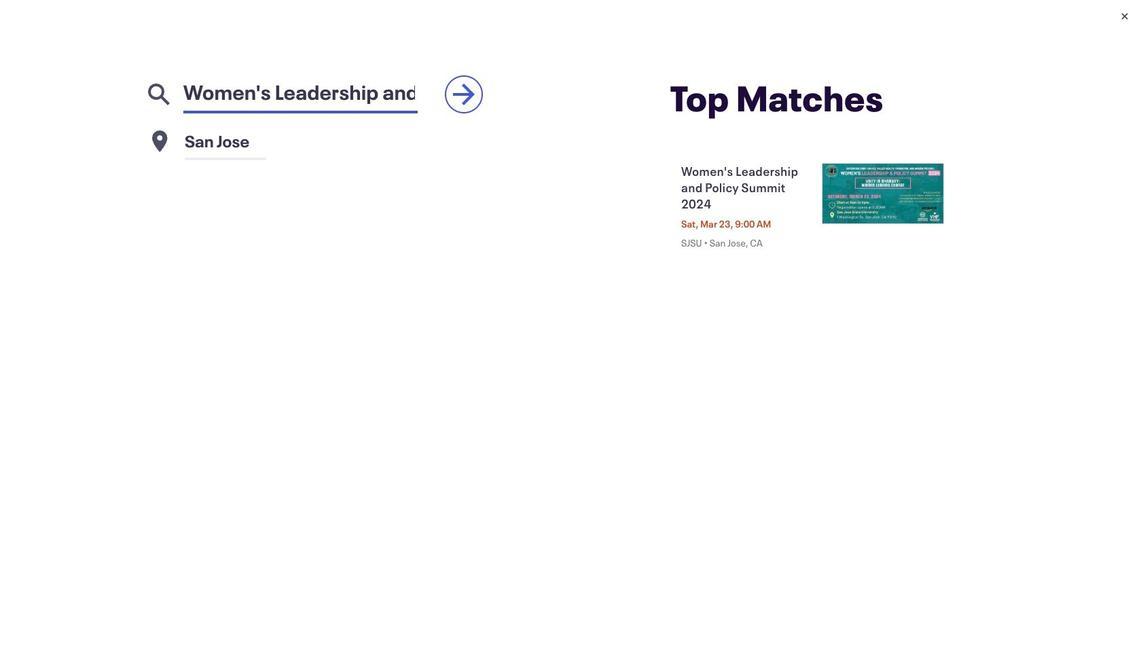 Task type: describe. For each thing, give the bounding box(es) containing it.
sign up element
[[1092, 13, 1125, 27]]

homepage header image
[[0, 41, 1141, 372]]

open search bar element
[[121, 5, 765, 35]]

run search image
[[448, 78, 480, 111]]



Task type: locate. For each thing, give the bounding box(es) containing it.
alert dialog
[[0, 0, 1141, 654]]

None text field
[[185, 122, 498, 160]]

None search field
[[183, 71, 418, 113]]



Task type: vqa. For each thing, say whether or not it's contained in the screenshot.
Homepage header image
yes



